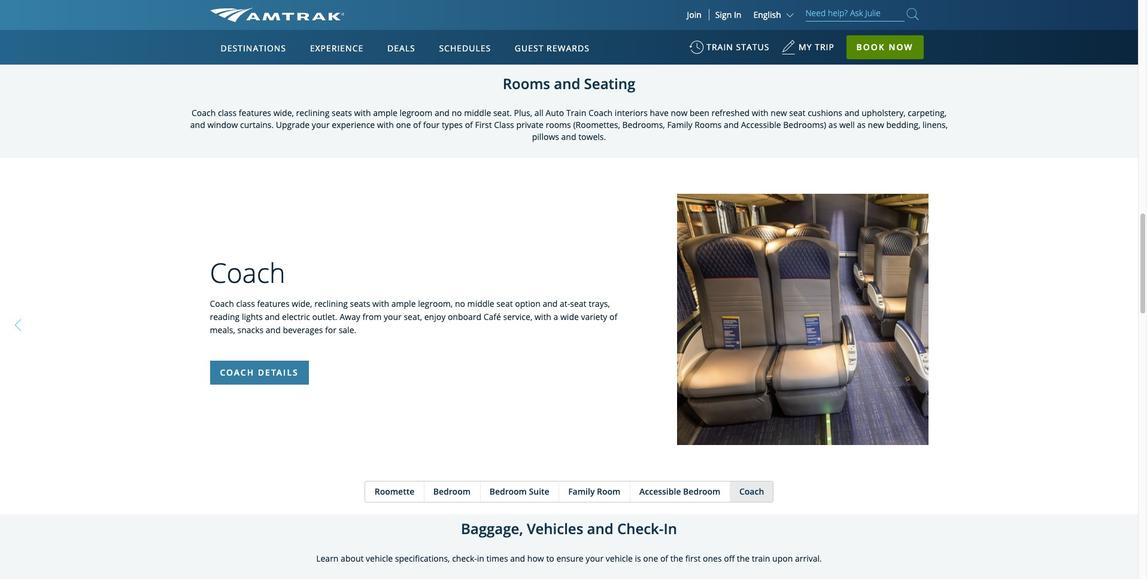Task type: describe. For each thing, give the bounding box(es) containing it.
reclining for snacks
[[314, 298, 348, 310]]

coach class features wide, reclining seats with ample legroom, no middle seat option and at-seat trays, reading lights and electric outlet. away from your seat, enjoy onboard café service, with a wide variety of meals, snacks and beverages for sale.
[[210, 298, 617, 336]]

features for meals,
[[257, 298, 290, 310]]

trays,
[[589, 298, 610, 310]]

destinations
[[221, 43, 286, 54]]

train status
[[706, 41, 770, 53]]

deals button
[[382, 32, 420, 65]]

join
[[687, 9, 702, 20]]

family inside coach class features wide, reclining seats with ample legroom and no middle seat. plus, all auto train coach interiors have now been refreshed with new seat cushions and upholstery, carpeting, and window curtains. upgrade your experience with one of four types of first class private rooms (roomettes, bedrooms, family rooms and accessible bedrooms) as well as new bedding, linens, pillows and towels.
[[667, 119, 692, 131]]

middle inside coach class features wide, reclining seats with ample legroom, no middle seat option and at-seat trays, reading lights and electric outlet. away from your seat, enjoy onboard café service, with a wide variety of meals, snacks and beverages for sale.
[[467, 298, 494, 310]]

specifications,
[[395, 553, 450, 565]]

seat,
[[404, 311, 422, 323]]

trip
[[815, 41, 834, 53]]

and right snacks
[[266, 325, 281, 336]]

train
[[706, 41, 733, 53]]

to
[[546, 553, 554, 565]]

seating
[[584, 73, 635, 93]]

rewards
[[547, 43, 590, 54]]

and up well
[[844, 107, 859, 119]]

refreshed
[[711, 107, 750, 119]]

1 horizontal spatial in
[[734, 9, 741, 20]]

coach for the coach button
[[739, 486, 764, 498]]

now
[[889, 41, 913, 53]]

no inside coach class features wide, reclining seats with ample legroom and no middle seat. plus, all auto train coach interiors have now been refreshed with new seat cushions and upholstery, carpeting, and window curtains. upgrade your experience with one of four types of first class private rooms (roomettes, bedrooms, family rooms and accessible bedrooms) as well as new bedding, linens, pillows and towels.
[[452, 107, 462, 119]]

with up experience
[[354, 107, 371, 119]]

service,
[[503, 311, 532, 323]]

times
[[486, 553, 508, 565]]

guest
[[515, 43, 544, 54]]

join button
[[680, 9, 709, 20]]

wide, for meals,
[[292, 298, 312, 310]]

of inside coach class features wide, reclining seats with ample legroom, no middle seat option and at-seat trays, reading lights and electric outlet. away from your seat, enjoy onboard café service, with a wide variety of meals, snacks and beverages for sale.
[[609, 311, 617, 323]]

private
[[516, 119, 543, 131]]

accessible bedroom
[[639, 486, 720, 498]]

coach for coach class features wide, reclining seats with ample legroom, no middle seat option and at-seat trays, reading lights and electric outlet. away from your seat, enjoy onboard café service, with a wide variety of meals, snacks and beverages for sale.
[[210, 298, 234, 310]]

3 bedroom from the left
[[683, 486, 720, 498]]

sign in
[[715, 9, 741, 20]]

0 horizontal spatial seat
[[497, 298, 513, 310]]

outlet.
[[312, 311, 337, 323]]

four
[[423, 119, 440, 131]]

1 horizontal spatial seat
[[570, 298, 586, 310]]

upholstery,
[[862, 107, 906, 119]]

about
[[341, 553, 364, 565]]

linens,
[[923, 119, 948, 131]]

roomette button
[[365, 482, 423, 503]]

curtains.
[[240, 119, 274, 131]]

meals,
[[210, 325, 235, 336]]

experience button
[[305, 32, 368, 65]]

wide
[[560, 311, 579, 323]]

rooms
[[546, 119, 571, 131]]

legroom
[[400, 107, 432, 119]]

for
[[325, 325, 336, 336]]

search icon image
[[907, 6, 919, 22]]

check-
[[617, 519, 664, 539]]

have
[[650, 107, 669, 119]]

and up types
[[435, 107, 450, 119]]

learn
[[316, 553, 339, 565]]

all
[[535, 107, 543, 119]]

auto
[[546, 107, 564, 119]]

option
[[515, 298, 540, 310]]

2 the from the left
[[737, 553, 750, 565]]

off
[[724, 553, 735, 565]]

wide, for experience
[[273, 107, 294, 119]]

and left how
[[510, 553, 525, 565]]

coach class features wide, reclining seats with ample legroom and no middle seat. plus, all auto train coach interiors have now been refreshed with new seat cushions and upholstery, carpeting, and window curtains. upgrade your experience with one of four types of first class private rooms (roomettes, bedrooms, family rooms and accessible bedrooms) as well as new bedding, linens, pillows and towels.
[[190, 107, 948, 143]]

experience
[[332, 119, 375, 131]]

sign
[[715, 9, 732, 20]]

Please enter your search item search field
[[805, 6, 904, 22]]

and down refreshed
[[724, 119, 739, 131]]

one inside coach class features wide, reclining seats with ample legroom and no middle seat. plus, all auto train coach interiors have now been refreshed with new seat cushions and upholstery, carpeting, and window curtains. upgrade your experience with one of four types of first class private rooms (roomettes, bedrooms, family rooms and accessible bedrooms) as well as new bedding, linens, pillows and towels.
[[396, 119, 411, 131]]

variety
[[581, 311, 607, 323]]

rooms inside coach class features wide, reclining seats with ample legroom and no middle seat. plus, all auto train coach interiors have now been refreshed with new seat cushions and upholstery, carpeting, and window curtains. upgrade your experience with one of four types of first class private rooms (roomettes, bedrooms, family rooms and accessible bedrooms) as well as new bedding, linens, pillows and towels.
[[695, 119, 722, 131]]

a
[[553, 311, 558, 323]]

coach for coach class features wide, reclining seats with ample legroom and no middle seat. plus, all auto train coach interiors have now been refreshed with new seat cushions and upholstery, carpeting, and window curtains. upgrade your experience with one of four types of first class private rooms (roomettes, bedrooms, family rooms and accessible bedrooms) as well as new bedding, linens, pillows and towels.
[[192, 107, 216, 119]]

seat.
[[493, 107, 512, 119]]

banner containing join
[[0, 0, 1138, 276]]

check-
[[452, 553, 477, 565]]

details
[[258, 367, 299, 379]]

bedroom for bedroom
[[433, 486, 471, 498]]

amtrak image
[[210, 8, 344, 22]]

now
[[671, 107, 687, 119]]

first
[[475, 119, 492, 131]]

suite
[[529, 486, 549, 498]]

and down the 'family room' button
[[587, 519, 613, 539]]

guest rewards button
[[510, 32, 594, 65]]

book now button
[[846, 35, 923, 59]]

2 horizontal spatial your
[[586, 553, 604, 565]]

baggage, vehicles and check-in
[[461, 519, 677, 539]]

deals
[[387, 43, 415, 54]]

schedules
[[439, 43, 491, 54]]

and left window
[[190, 119, 205, 131]]

class for coach class features wide, reclining seats with ample legroom and no middle seat. plus, all auto train coach interiors have now been refreshed with new seat cushions and upholstery, carpeting, and window curtains. upgrade your experience with one of four types of first class private rooms (roomettes, bedrooms, family rooms and accessible bedrooms) as well as new bedding, linens, pillows and towels.
[[218, 107, 237, 119]]

and up "train"
[[554, 73, 580, 93]]

sign in button
[[715, 9, 741, 20]]

with left a on the bottom
[[535, 311, 551, 323]]

lights
[[242, 311, 263, 323]]

0 horizontal spatial new
[[771, 107, 787, 119]]

arrival.
[[795, 553, 822, 565]]

bedrooms,
[[622, 119, 665, 131]]

electric
[[282, 311, 310, 323]]

train
[[752, 553, 770, 565]]

features for experience
[[239, 107, 271, 119]]

bedrooms)
[[783, 119, 826, 131]]

class for coach class features wide, reclining seats with ample legroom, no middle seat option and at-seat trays, reading lights and electric outlet. away from your seat, enjoy onboard café service, with a wide variety of meals, snacks and beverages for sale.
[[236, 298, 255, 310]]

and right the lights
[[265, 311, 280, 323]]

been
[[690, 107, 709, 119]]

with right experience
[[377, 119, 394, 131]]

roomette
[[375, 486, 414, 498]]

status
[[736, 41, 770, 53]]

family room
[[568, 486, 621, 498]]

baggage,
[[461, 519, 523, 539]]

my trip
[[799, 41, 834, 53]]

reading
[[210, 311, 240, 323]]

carpeting,
[[908, 107, 947, 119]]

is
[[635, 553, 641, 565]]

rooms and seating
[[503, 73, 635, 93]]



Task type: vqa. For each thing, say whether or not it's contained in the screenshot.
Fare for Fare Rules for Tickets Booked on/after October 25, 2023
no



Task type: locate. For each thing, give the bounding box(es) containing it.
middle inside coach class features wide, reclining seats with ample legroom and no middle seat. plus, all auto train coach interiors have now been refreshed with new seat cushions and upholstery, carpeting, and window curtains. upgrade your experience with one of four types of first class private rooms (roomettes, bedrooms, family rooms and accessible bedrooms) as well as new bedding, linens, pillows and towels.
[[464, 107, 491, 119]]

1 vehicle from the left
[[366, 553, 393, 565]]

your left seat,
[[384, 311, 402, 323]]

0 vertical spatial your
[[312, 119, 330, 131]]

guest rewards
[[515, 43, 590, 54]]

coach
[[220, 367, 255, 379]]

1 horizontal spatial accessible
[[741, 119, 781, 131]]

plus,
[[514, 107, 532, 119]]

coach details link
[[210, 361, 309, 385]]

reclining up outlet. in the left of the page
[[314, 298, 348, 310]]

wide, up electric
[[292, 298, 312, 310]]

enjoy
[[424, 311, 446, 323]]

1 as from the left
[[828, 119, 837, 131]]

0 vertical spatial wide,
[[273, 107, 294, 119]]

1 horizontal spatial new
[[868, 119, 884, 131]]

english
[[753, 9, 781, 20]]

middle up first
[[464, 107, 491, 119]]

with
[[354, 107, 371, 119], [752, 107, 768, 119], [377, 119, 394, 131], [372, 298, 389, 310], [535, 311, 551, 323]]

1 horizontal spatial family
[[667, 119, 692, 131]]

away
[[340, 311, 360, 323]]

seats for legroom,
[[350, 298, 370, 310]]

train status link
[[689, 36, 770, 65]]

with right refreshed
[[752, 107, 768, 119]]

class
[[218, 107, 237, 119], [236, 298, 255, 310]]

1 bedroom from the left
[[433, 486, 471, 498]]

1 vertical spatial accessible
[[639, 486, 681, 498]]

1 horizontal spatial the
[[737, 553, 750, 565]]

ample inside coach class features wide, reclining seats with ample legroom, no middle seat option and at-seat trays, reading lights and electric outlet. away from your seat, enjoy onboard café service, with a wide variety of meals, snacks and beverages for sale.
[[391, 298, 416, 310]]

accessible inside button
[[639, 486, 681, 498]]

seat up wide
[[570, 298, 586, 310]]

0 vertical spatial family
[[667, 119, 692, 131]]

towels.
[[578, 131, 606, 143]]

as right well
[[857, 119, 866, 131]]

seat up café
[[497, 298, 513, 310]]

of left first
[[465, 119, 473, 131]]

0 horizontal spatial bedroom
[[433, 486, 471, 498]]

coach
[[192, 107, 216, 119], [588, 107, 613, 119], [210, 255, 285, 291], [210, 298, 234, 310], [739, 486, 764, 498]]

0 vertical spatial seats
[[332, 107, 352, 119]]

2 as from the left
[[857, 119, 866, 131]]

in
[[477, 553, 484, 565]]

1 horizontal spatial one
[[643, 553, 658, 565]]

your inside coach class features wide, reclining seats with ample legroom, no middle seat option and at-seat trays, reading lights and electric outlet. away from your seat, enjoy onboard café service, with a wide variety of meals, snacks and beverages for sale.
[[384, 311, 402, 323]]

reclining up upgrade on the left of page
[[296, 107, 329, 119]]

bedroom suite button
[[480, 482, 558, 503]]

schedules link
[[434, 30, 496, 65]]

train
[[566, 107, 586, 119]]

in
[[734, 9, 741, 20], [664, 519, 677, 539]]

of down legroom
[[413, 119, 421, 131]]

coach button
[[730, 482, 773, 503]]

in down "accessible bedroom" button
[[664, 519, 677, 539]]

ensure
[[556, 553, 584, 565]]

the
[[670, 553, 683, 565], [737, 553, 750, 565]]

accessible up check-
[[639, 486, 681, 498]]

no up onboard
[[455, 298, 465, 310]]

2 bedroom from the left
[[489, 486, 527, 498]]

the right off
[[737, 553, 750, 565]]

wide,
[[273, 107, 294, 119], [292, 298, 312, 310]]

amtrak coach seats in daylight. image
[[677, 194, 928, 446]]

ample for legroom,
[[391, 298, 416, 310]]

seats up experience
[[332, 107, 352, 119]]

1 vertical spatial ample
[[391, 298, 416, 310]]

class up the lights
[[236, 298, 255, 310]]

reclining inside coach class features wide, reclining seats with ample legroom and no middle seat. plus, all auto train coach interiors have now been refreshed with new seat cushions and upholstery, carpeting, and window curtains. upgrade your experience with one of four types of first class private rooms (roomettes, bedrooms, family rooms and accessible bedrooms) as well as new bedding, linens, pillows and towels.
[[296, 107, 329, 119]]

destinations button
[[216, 32, 291, 65]]

1 vertical spatial reclining
[[314, 298, 348, 310]]

book
[[856, 41, 885, 53]]

1 vertical spatial middle
[[467, 298, 494, 310]]

vehicle
[[366, 553, 393, 565], [606, 553, 633, 565]]

seats up away
[[350, 298, 370, 310]]

my trip button
[[781, 36, 834, 65]]

wide, inside coach class features wide, reclining seats with ample legroom, no middle seat option and at-seat trays, reading lights and electric outlet. away from your seat, enjoy onboard café service, with a wide variety of meals, snacks and beverages for sale.
[[292, 298, 312, 310]]

0 horizontal spatial your
[[312, 119, 330, 131]]

reclining inside coach class features wide, reclining seats with ample legroom, no middle seat option and at-seat trays, reading lights and electric outlet. away from your seat, enjoy onboard café service, with a wide variety of meals, snacks and beverages for sale.
[[314, 298, 348, 310]]

at-
[[560, 298, 570, 310]]

coach inside coach class features wide, reclining seats with ample legroom, no middle seat option and at-seat trays, reading lights and electric outlet. away from your seat, enjoy onboard café service, with a wide variety of meals, snacks and beverages for sale.
[[210, 298, 234, 310]]

0 vertical spatial no
[[452, 107, 462, 119]]

new down upholstery,
[[868, 119, 884, 131]]

family down now
[[667, 119, 692, 131]]

1 horizontal spatial your
[[384, 311, 402, 323]]

sale.
[[339, 325, 356, 336]]

1 horizontal spatial vehicle
[[606, 553, 633, 565]]

0 horizontal spatial as
[[828, 119, 837, 131]]

room
[[597, 486, 621, 498]]

0 vertical spatial reclining
[[296, 107, 329, 119]]

bedroom left the coach button
[[683, 486, 720, 498]]

as left well
[[828, 119, 837, 131]]

well
[[839, 119, 855, 131]]

1 vertical spatial rooms
[[695, 119, 722, 131]]

wide, inside coach class features wide, reclining seats with ample legroom and no middle seat. plus, all auto train coach interiors have now been refreshed with new seat cushions and upholstery, carpeting, and window curtains. upgrade your experience with one of four types of first class private rooms (roomettes, bedrooms, family rooms and accessible bedrooms) as well as new bedding, linens, pillows and towels.
[[273, 107, 294, 119]]

1 vertical spatial in
[[664, 519, 677, 539]]

class inside coach class features wide, reclining seats with ample legroom, no middle seat option and at-seat trays, reading lights and electric outlet. away from your seat, enjoy onboard café service, with a wide variety of meals, snacks and beverages for sale.
[[236, 298, 255, 310]]

no up types
[[452, 107, 462, 119]]

family room button
[[559, 482, 629, 503]]

the left first
[[670, 553, 683, 565]]

0 horizontal spatial the
[[670, 553, 683, 565]]

of right is
[[660, 553, 668, 565]]

0 vertical spatial middle
[[464, 107, 491, 119]]

bedroom up the 'baggage,'
[[433, 486, 471, 498]]

features inside coach class features wide, reclining seats with ample legroom and no middle seat. plus, all auto train coach interiors have now been refreshed with new seat cushions and upholstery, carpeting, and window curtains. upgrade your experience with one of four types of first class private rooms (roomettes, bedrooms, family rooms and accessible bedrooms) as well as new bedding, linens, pillows and towels.
[[239, 107, 271, 119]]

regions map image
[[254, 100, 542, 268]]

1 vertical spatial seats
[[350, 298, 370, 310]]

0 horizontal spatial accessible
[[639, 486, 681, 498]]

1 vertical spatial class
[[236, 298, 255, 310]]

accessible inside coach class features wide, reclining seats with ample legroom and no middle seat. plus, all auto train coach interiors have now been refreshed with new seat cushions and upholstery, carpeting, and window curtains. upgrade your experience with one of four types of first class private rooms (roomettes, bedrooms, family rooms and accessible bedrooms) as well as new bedding, linens, pillows and towels.
[[741, 119, 781, 131]]

1 horizontal spatial rooms
[[695, 119, 722, 131]]

application
[[254, 100, 542, 268]]

new
[[771, 107, 787, 119], [868, 119, 884, 131]]

window
[[207, 119, 238, 131]]

accessible
[[741, 119, 781, 131], [639, 486, 681, 498]]

seat
[[789, 107, 806, 119], [497, 298, 513, 310], [570, 298, 586, 310]]

vehicle right about
[[366, 553, 393, 565]]

vehicles
[[527, 519, 583, 539]]

0 horizontal spatial in
[[664, 519, 677, 539]]

class up window
[[218, 107, 237, 119]]

learn about vehicle specifications, check-in times and how to ensure your vehicle is one of the first ones off the train upon arrival.
[[316, 553, 822, 565]]

no inside coach class features wide, reclining seats with ample legroom, no middle seat option and at-seat trays, reading lights and electric outlet. away from your seat, enjoy onboard café service, with a wide variety of meals, snacks and beverages for sale.
[[455, 298, 465, 310]]

family inside the 'family room' button
[[568, 486, 595, 498]]

1 the from the left
[[670, 553, 683, 565]]

0 vertical spatial accessible
[[741, 119, 781, 131]]

ample left legroom
[[373, 107, 397, 119]]

vehicle left is
[[606, 553, 633, 565]]

family left room
[[568, 486, 595, 498]]

bedroom suite
[[489, 486, 549, 498]]

english button
[[753, 9, 797, 20]]

bedroom for bedroom suite
[[489, 486, 527, 498]]

banner
[[0, 0, 1138, 276]]

new up bedrooms)
[[771, 107, 787, 119]]

0 horizontal spatial rooms
[[503, 73, 550, 93]]

1 vertical spatial features
[[257, 298, 290, 310]]

and down rooms
[[561, 131, 576, 143]]

seat up bedrooms)
[[789, 107, 806, 119]]

1 vertical spatial new
[[868, 119, 884, 131]]

onboard
[[448, 311, 481, 323]]

bedding,
[[886, 119, 920, 131]]

ample
[[373, 107, 397, 119], [391, 298, 416, 310]]

0 horizontal spatial one
[[396, 119, 411, 131]]

ample for legroom
[[373, 107, 397, 119]]

and
[[554, 73, 580, 93], [435, 107, 450, 119], [844, 107, 859, 119], [190, 119, 205, 131], [724, 119, 739, 131], [561, 131, 576, 143], [543, 298, 558, 310], [265, 311, 280, 323], [266, 325, 281, 336], [587, 519, 613, 539], [510, 553, 525, 565]]

rooms up plus,
[[503, 73, 550, 93]]

from
[[362, 311, 382, 323]]

0 vertical spatial in
[[734, 9, 741, 20]]

0 vertical spatial rooms
[[503, 73, 550, 93]]

features up the lights
[[257, 298, 290, 310]]

0 vertical spatial ample
[[373, 107, 397, 119]]

my
[[799, 41, 812, 53]]

1 vertical spatial family
[[568, 486, 595, 498]]

0 horizontal spatial family
[[568, 486, 595, 498]]

2 horizontal spatial seat
[[789, 107, 806, 119]]

seat inside coach class features wide, reclining seats with ample legroom and no middle seat. plus, all auto train coach interiors have now been refreshed with new seat cushions and upholstery, carpeting, and window curtains. upgrade your experience with one of four types of first class private rooms (roomettes, bedrooms, family rooms and accessible bedrooms) as well as new bedding, linens, pillows and towels.
[[789, 107, 806, 119]]

reclining
[[296, 107, 329, 119], [314, 298, 348, 310]]

0 vertical spatial features
[[239, 107, 271, 119]]

your right upgrade on the left of page
[[312, 119, 330, 131]]

1 vertical spatial one
[[643, 553, 658, 565]]

interiors
[[615, 107, 648, 119]]

your inside coach class features wide, reclining seats with ample legroom and no middle seat. plus, all auto train coach interiors have now been refreshed with new seat cushions and upholstery, carpeting, and window curtains. upgrade your experience with one of four types of first class private rooms (roomettes, bedrooms, family rooms and accessible bedrooms) as well as new bedding, linens, pillows and towels.
[[312, 119, 330, 131]]

seats inside coach class features wide, reclining seats with ample legroom, no middle seat option and at-seat trays, reading lights and electric outlet. away from your seat, enjoy onboard café service, with a wide variety of meals, snacks and beverages for sale.
[[350, 298, 370, 310]]

one right is
[[643, 553, 658, 565]]

0 horizontal spatial vehicle
[[366, 553, 393, 565]]

2 vertical spatial your
[[586, 553, 604, 565]]

coach details
[[220, 367, 299, 379]]

1 vertical spatial your
[[384, 311, 402, 323]]

as
[[828, 119, 837, 131], [857, 119, 866, 131]]

legroom,
[[418, 298, 453, 310]]

seats for legroom
[[332, 107, 352, 119]]

coach inside button
[[739, 486, 764, 498]]

with up the from
[[372, 298, 389, 310]]

and up a on the bottom
[[543, 298, 558, 310]]

features up curtains.
[[239, 107, 271, 119]]

2 vehicle from the left
[[606, 553, 633, 565]]

bedroom left suite
[[489, 486, 527, 498]]

your right ensure
[[586, 553, 604, 565]]

2 horizontal spatial bedroom
[[683, 486, 720, 498]]

pillows
[[532, 131, 559, 143]]

how
[[527, 553, 544, 565]]

0 vertical spatial one
[[396, 119, 411, 131]]

in right sign
[[734, 9, 741, 20]]

upgrade
[[276, 119, 310, 131]]

cushions
[[808, 107, 842, 119]]

0 vertical spatial new
[[771, 107, 787, 119]]

features inside coach class features wide, reclining seats with ample legroom, no middle seat option and at-seat trays, reading lights and electric outlet. away from your seat, enjoy onboard café service, with a wide variety of meals, snacks and beverages for sale.
[[257, 298, 290, 310]]

class inside coach class features wide, reclining seats with ample legroom and no middle seat. plus, all auto train coach interiors have now been refreshed with new seat cushions and upholstery, carpeting, and window curtains. upgrade your experience with one of four types of first class private rooms (roomettes, bedrooms, family rooms and accessible bedrooms) as well as new bedding, linens, pillows and towels.
[[218, 107, 237, 119]]

seats inside coach class features wide, reclining seats with ample legroom and no middle seat. plus, all auto train coach interiors have now been refreshed with new seat cushions and upholstery, carpeting, and window curtains. upgrade your experience with one of four types of first class private rooms (roomettes, bedrooms, family rooms and accessible bedrooms) as well as new bedding, linens, pillows and towels.
[[332, 107, 352, 119]]

wide, up upgrade on the left of page
[[273, 107, 294, 119]]

1 vertical spatial wide,
[[292, 298, 312, 310]]

reclining for with
[[296, 107, 329, 119]]

1 vertical spatial no
[[455, 298, 465, 310]]

ample up seat,
[[391, 298, 416, 310]]

accessible bedroom button
[[630, 482, 729, 503]]

1 horizontal spatial as
[[857, 119, 866, 131]]

0 vertical spatial class
[[218, 107, 237, 119]]

middle up café
[[467, 298, 494, 310]]

one down legroom
[[396, 119, 411, 131]]

rooms down been
[[695, 119, 722, 131]]

1 horizontal spatial bedroom
[[489, 486, 527, 498]]

accessible down refreshed
[[741, 119, 781, 131]]

of right 'variety'
[[609, 311, 617, 323]]

no
[[452, 107, 462, 119], [455, 298, 465, 310]]

bedroom button
[[424, 482, 480, 503]]

ample inside coach class features wide, reclining seats with ample legroom and no middle seat. plus, all auto train coach interiors have now been refreshed with new seat cushions and upholstery, carpeting, and window curtains. upgrade your experience with one of four types of first class private rooms (roomettes, bedrooms, family rooms and accessible bedrooms) as well as new bedding, linens, pillows and towels.
[[373, 107, 397, 119]]

one
[[396, 119, 411, 131], [643, 553, 658, 565]]

beverages
[[283, 325, 323, 336]]



